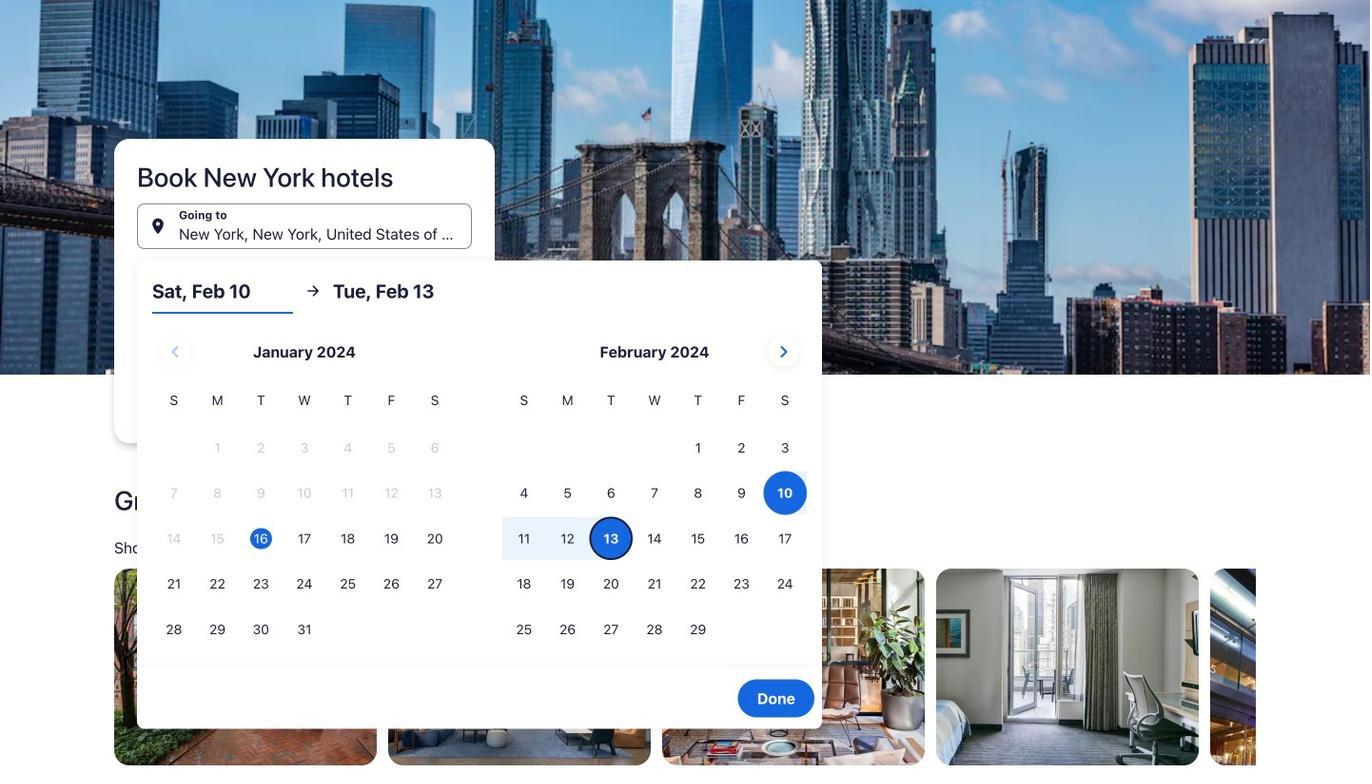 Task type: locate. For each thing, give the bounding box(es) containing it.
lobby sitting area image
[[662, 569, 925, 766]]

application inside wizard region
[[152, 329, 807, 653]]

application
[[152, 329, 807, 653]]

next month image
[[772, 341, 795, 363]]

new york, new york, united states of america image
[[0, 0, 1370, 375]]

terrace/patio image
[[114, 569, 377, 766]]

january 2024 element
[[152, 390, 457, 653]]

previous month image
[[164, 341, 187, 363]]

living area image
[[388, 569, 651, 766]]



Task type: describe. For each thing, give the bounding box(es) containing it.
directional image
[[304, 283, 322, 300]]

february 2024 element
[[502, 390, 807, 653]]

room image
[[936, 569, 1199, 766]]

front of property image
[[1210, 569, 1370, 766]]

today element
[[250, 528, 272, 549]]

wizard region
[[0, 0, 1370, 729]]



Task type: vqa. For each thing, say whether or not it's contained in the screenshot.
leftmost the the
no



